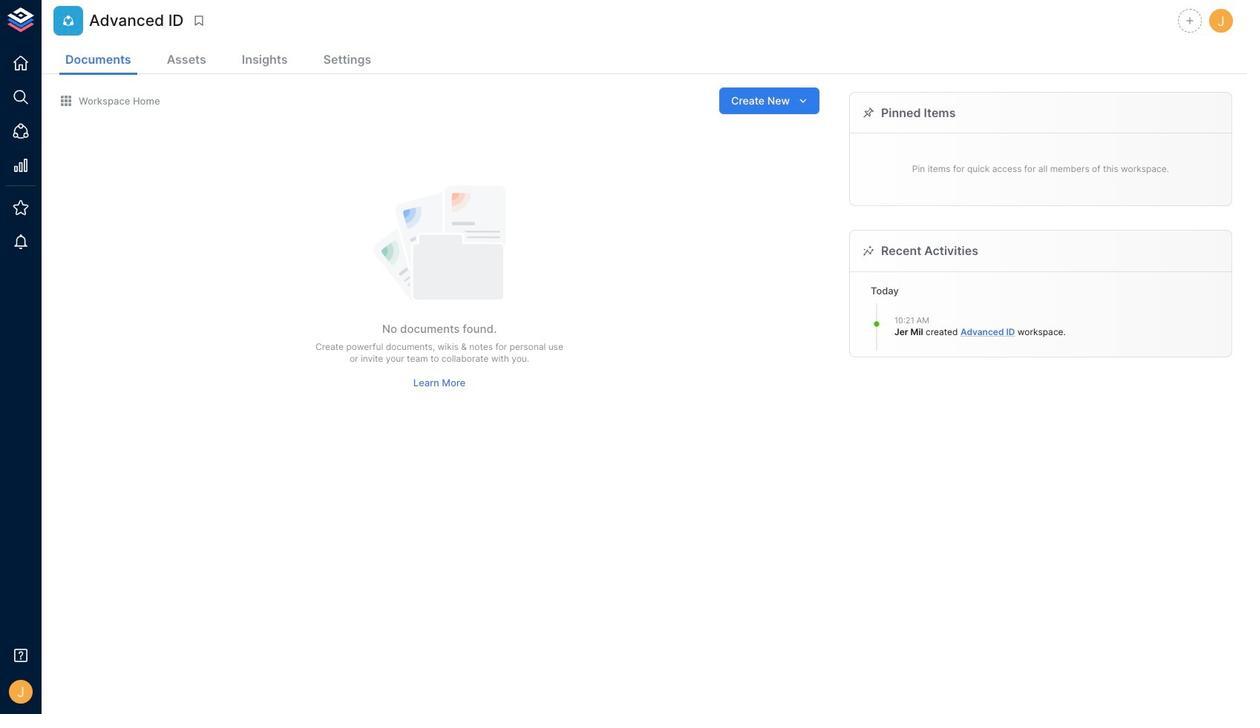 Task type: describe. For each thing, give the bounding box(es) containing it.
bookmark image
[[192, 14, 205, 27]]



